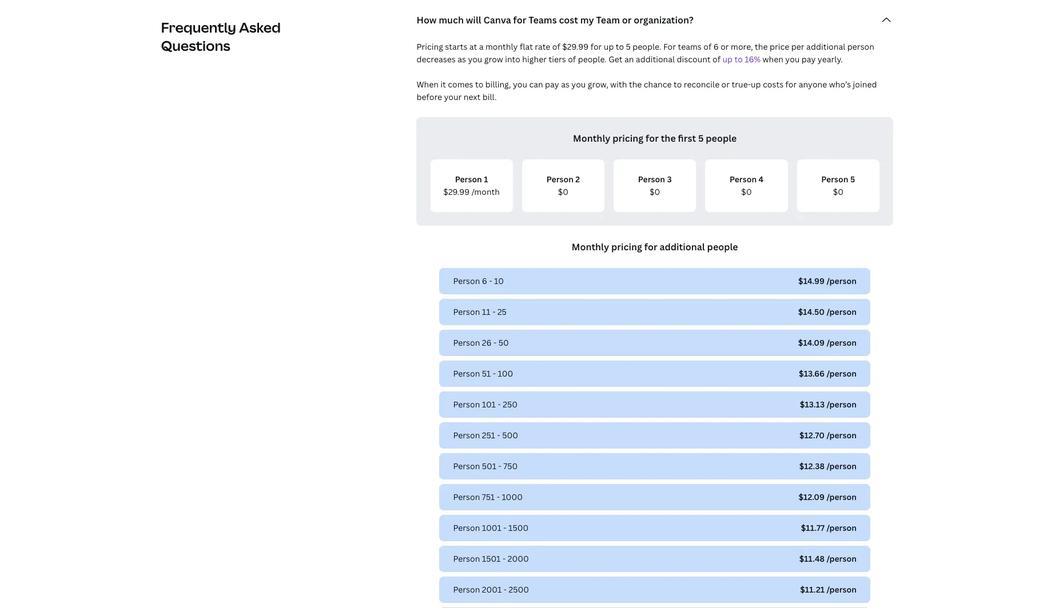 Task type: vqa. For each thing, say whether or not it's contained in the screenshot.


Task type: locate. For each thing, give the bounding box(es) containing it.
pay right can
[[545, 79, 559, 90]]

0 vertical spatial pricing
[[613, 132, 644, 145]]

16%
[[745, 54, 761, 65]]

- right '251'
[[497, 430, 500, 441]]

of right discount
[[713, 54, 721, 65]]

up up get
[[604, 41, 614, 52]]

1 vertical spatial monthly
[[572, 241, 609, 253]]

people. up an
[[633, 41, 661, 52]]

- left 750
[[498, 461, 501, 472]]

2 vertical spatial up
[[751, 79, 761, 90]]

$0 inside person 5 $0
[[833, 186, 844, 197]]

person inside person 2 $0
[[547, 174, 574, 185]]

0 horizontal spatial $29.99
[[443, 186, 470, 197]]

1 horizontal spatial pay
[[802, 54, 816, 65]]

- for 2000
[[503, 554, 506, 564]]

or right team
[[622, 14, 632, 26]]

person for person 3 $0
[[638, 174, 665, 185]]

/person for $12.70 /person
[[827, 430, 857, 441]]

my
[[580, 14, 594, 26]]

/person right $11.77
[[827, 523, 857, 534]]

people
[[706, 132, 737, 145], [707, 241, 738, 253]]

the right with
[[629, 79, 642, 90]]

or inside dropdown button
[[622, 14, 632, 26]]

$13.13 /person
[[800, 399, 857, 410]]

7 /person from the top
[[827, 461, 857, 472]]

6
[[714, 41, 719, 52], [482, 276, 487, 287]]

the left 'first'
[[661, 132, 676, 145]]

person inside person 4 $0
[[730, 174, 757, 185]]

251
[[482, 430, 495, 441]]

1 horizontal spatial $29.99
[[562, 41, 589, 52]]

- for 100
[[493, 368, 496, 379]]

1 vertical spatial the
[[629, 79, 642, 90]]

bill.
[[482, 92, 497, 102]]

$29.99 up tiers
[[562, 41, 589, 52]]

or
[[622, 14, 632, 26], [721, 41, 729, 52], [722, 79, 730, 90]]

1 /person from the top
[[827, 276, 857, 287]]

- right 1001
[[503, 523, 506, 534]]

person 26 - 50
[[453, 337, 509, 348]]

when
[[763, 54, 783, 65]]

0 horizontal spatial up
[[604, 41, 614, 52]]

1 horizontal spatial up
[[723, 54, 733, 65]]

- right the 101
[[498, 399, 501, 410]]

the
[[755, 41, 768, 52], [629, 79, 642, 90], [661, 132, 676, 145]]

$0 inside person 2 $0
[[558, 186, 569, 197]]

$0 for 2
[[558, 186, 569, 197]]

asked
[[239, 18, 281, 37]]

1 horizontal spatial 5
[[698, 132, 704, 145]]

person for person 101 - 250
[[453, 399, 480, 410]]

3 $0 from the left
[[741, 186, 752, 197]]

0 horizontal spatial 6
[[482, 276, 487, 287]]

11 /person from the top
[[827, 584, 857, 595]]

2 horizontal spatial the
[[755, 41, 768, 52]]

750
[[503, 461, 518, 472]]

- right 2001
[[504, 584, 507, 595]]

10 /person from the top
[[827, 554, 857, 564]]

- right 1501
[[503, 554, 506, 564]]

cost
[[559, 14, 578, 26]]

1 vertical spatial pay
[[545, 79, 559, 90]]

6 left 10
[[482, 276, 487, 287]]

you left grow,
[[572, 79, 586, 90]]

up left costs
[[751, 79, 761, 90]]

0 vertical spatial pay
[[802, 54, 816, 65]]

or left true- on the right top
[[722, 79, 730, 90]]

$11.77
[[801, 523, 825, 534]]

2 vertical spatial or
[[722, 79, 730, 90]]

flat
[[520, 41, 533, 52]]

/person right '$13.13'
[[827, 399, 857, 410]]

26
[[482, 337, 492, 348]]

person
[[847, 41, 874, 52]]

0 horizontal spatial the
[[629, 79, 642, 90]]

discount
[[677, 54, 711, 65]]

- right 26
[[494, 337, 497, 348]]

$29.99 left /month
[[443, 186, 470, 197]]

$11.48 /person
[[799, 554, 857, 564]]

or left more,
[[721, 41, 729, 52]]

person inside person 1 $29.99 /month
[[455, 174, 482, 185]]

$29.99
[[562, 41, 589, 52], [443, 186, 470, 197]]

person for person 51 - 100
[[453, 368, 480, 379]]

more,
[[731, 41, 753, 52]]

price
[[770, 41, 789, 52]]

as down starts
[[458, 54, 466, 65]]

how much will canva for teams cost my team or organization? button
[[412, 9, 898, 31]]

person 2 $0
[[547, 174, 580, 197]]

as inside pricing starts at a monthly flat rate of $29.99 for up to 5 people. for teams of 6 or more, the price per additional person decreases as you grow into higher tiers of people. get an additional discount of
[[458, 54, 466, 65]]

/person right $14.99
[[827, 276, 857, 287]]

you down at
[[468, 54, 482, 65]]

comes
[[448, 79, 473, 90]]

/person for $12.09 /person
[[827, 492, 857, 503]]

before
[[417, 92, 442, 102]]

- right 751
[[497, 492, 500, 503]]

0 vertical spatial 5
[[626, 41, 631, 52]]

4 /person from the top
[[827, 368, 857, 379]]

1 vertical spatial additional
[[636, 54, 675, 65]]

751
[[482, 492, 495, 503]]

for
[[663, 41, 676, 52]]

1 horizontal spatial 6
[[714, 41, 719, 52]]

people. left get
[[578, 54, 607, 65]]

teams
[[529, 14, 557, 26]]

0 horizontal spatial pay
[[545, 79, 559, 90]]

an
[[624, 54, 634, 65]]

person for person 4 $0
[[730, 174, 757, 185]]

11
[[482, 307, 491, 317]]

1 horizontal spatial as
[[561, 79, 570, 90]]

- right 51
[[493, 368, 496, 379]]

1 vertical spatial or
[[721, 41, 729, 52]]

/person for $11.21 /person
[[827, 584, 857, 595]]

or inside when it comes to billing, you can pay as you grow, with the chance to reconcile or true-up costs for anyone who's joined before your next bill.
[[722, 79, 730, 90]]

5
[[626, 41, 631, 52], [698, 132, 704, 145], [850, 174, 855, 185]]

person 1501 - 2000
[[453, 554, 529, 564]]

as down tiers
[[561, 79, 570, 90]]

$11.21 /person
[[800, 584, 857, 595]]

will
[[466, 14, 481, 26]]

2 /person from the top
[[827, 307, 857, 317]]

1 vertical spatial pricing
[[611, 241, 642, 253]]

1 $0 from the left
[[558, 186, 569, 197]]

5 inside person 5 $0
[[850, 174, 855, 185]]

8 /person from the top
[[827, 492, 857, 503]]

person 101 - 250
[[453, 399, 518, 410]]

person inside person 5 $0
[[821, 174, 848, 185]]

to right chance
[[674, 79, 682, 90]]

0 vertical spatial additional
[[806, 41, 845, 52]]

pricing for additional
[[611, 241, 642, 253]]

starts
[[445, 41, 467, 52]]

/person for $12.38 /person
[[827, 461, 857, 472]]

/person right $14.50
[[827, 307, 857, 317]]

the up 16% at the top of the page
[[755, 41, 768, 52]]

6 left more,
[[714, 41, 719, 52]]

of
[[552, 41, 560, 52], [704, 41, 712, 52], [568, 54, 576, 65], [713, 54, 721, 65]]

- for 250
[[498, 399, 501, 410]]

0 vertical spatial or
[[622, 14, 632, 26]]

1 horizontal spatial the
[[661, 132, 676, 145]]

- for 50
[[494, 337, 497, 348]]

$0 for 4
[[741, 186, 752, 197]]

$11.21
[[800, 584, 825, 595]]

1 vertical spatial $29.99
[[443, 186, 470, 197]]

2500
[[509, 584, 529, 595]]

/person right $11.21
[[827, 584, 857, 595]]

2 vertical spatial 5
[[850, 174, 855, 185]]

0 vertical spatial $29.99
[[562, 41, 589, 52]]

/person for $14.50 /person
[[827, 307, 857, 317]]

monthly for monthly pricing for additional people
[[572, 241, 609, 253]]

4
[[759, 174, 764, 185]]

it
[[441, 79, 446, 90]]

/person for $11.48 /person
[[827, 554, 857, 564]]

person for person 1001 - 1500
[[453, 523, 480, 534]]

- for 2500
[[504, 584, 507, 595]]

/person right $12.09
[[827, 492, 857, 503]]

a
[[479, 41, 484, 52]]

pay down per
[[802, 54, 816, 65]]

0 horizontal spatial as
[[458, 54, 466, 65]]

person inside person 3 $0
[[638, 174, 665, 185]]

tiers
[[549, 54, 566, 65]]

0 vertical spatial monthly
[[573, 132, 611, 145]]

to down more,
[[735, 54, 743, 65]]

2 $0 from the left
[[650, 186, 660, 197]]

to
[[616, 41, 624, 52], [735, 54, 743, 65], [475, 79, 483, 90], [674, 79, 682, 90]]

0 vertical spatial the
[[755, 41, 768, 52]]

grow,
[[588, 79, 608, 90]]

$12.09
[[799, 492, 825, 503]]

51
[[482, 368, 491, 379]]

$0 inside person 4 $0
[[741, 186, 752, 197]]

person for person 2 $0
[[547, 174, 574, 185]]

$0 for 5
[[833, 186, 844, 197]]

- right "11"
[[492, 307, 496, 317]]

higher
[[522, 54, 547, 65]]

rate
[[535, 41, 550, 52]]

additional
[[806, 41, 845, 52], [636, 54, 675, 65], [660, 241, 705, 253]]

/person
[[827, 276, 857, 287], [827, 307, 857, 317], [827, 337, 857, 348], [827, 368, 857, 379], [827, 399, 857, 410], [827, 430, 857, 441], [827, 461, 857, 472], [827, 492, 857, 503], [827, 523, 857, 534], [827, 554, 857, 564], [827, 584, 857, 595]]

as inside when it comes to billing, you can pay as you grow, with the chance to reconcile or true-up costs for anyone who's joined before your next bill.
[[561, 79, 570, 90]]

101
[[482, 399, 496, 410]]

1001
[[482, 523, 501, 534]]

3 /person from the top
[[827, 337, 857, 348]]

up inside pricing starts at a monthly flat rate of $29.99 for up to 5 people. for teams of 6 or more, the price per additional person decreases as you grow into higher tiers of people. get an additional discount of
[[604, 41, 614, 52]]

how much will canva for teams cost my team or organization? region
[[412, 31, 898, 609]]

person for person 251 - 500
[[453, 430, 480, 441]]

up to 16% when you pay yearly.
[[723, 54, 843, 65]]

0 vertical spatial as
[[458, 54, 466, 65]]

or inside pricing starts at a monthly flat rate of $29.99 for up to 5 people. for teams of 6 or more, the price per additional person decreases as you grow into higher tiers of people. get an additional discount of
[[721, 41, 729, 52]]

/person right $14.09
[[827, 337, 857, 348]]

you left can
[[513, 79, 527, 90]]

0 horizontal spatial people.
[[578, 54, 607, 65]]

to up get
[[616, 41, 624, 52]]

$29.99 inside person 1 $29.99 /month
[[443, 186, 470, 197]]

up down more,
[[723, 54, 733, 65]]

3
[[667, 174, 672, 185]]

/person right $11.48
[[827, 554, 857, 564]]

- left 10
[[489, 276, 492, 287]]

get
[[609, 54, 623, 65]]

2001
[[482, 584, 502, 595]]

50
[[499, 337, 509, 348]]

0 vertical spatial 6
[[714, 41, 719, 52]]

1 horizontal spatial people.
[[633, 41, 661, 52]]

who's
[[829, 79, 851, 90]]

person
[[455, 174, 482, 185], [547, 174, 574, 185], [638, 174, 665, 185], [730, 174, 757, 185], [821, 174, 848, 185], [453, 276, 480, 287], [453, 307, 480, 317], [453, 337, 480, 348], [453, 368, 480, 379], [453, 399, 480, 410], [453, 430, 480, 441], [453, 461, 480, 472], [453, 492, 480, 503], [453, 523, 480, 534], [453, 554, 480, 564], [453, 584, 480, 595]]

monthly for monthly pricing for the first 5 people
[[573, 132, 611, 145]]

100
[[498, 368, 513, 379]]

2 horizontal spatial up
[[751, 79, 761, 90]]

9 /person from the top
[[827, 523, 857, 534]]

$0 inside person 3 $0
[[650, 186, 660, 197]]

person 2001 - 2500
[[453, 584, 529, 595]]

pay
[[802, 54, 816, 65], [545, 79, 559, 90]]

$0 for 3
[[650, 186, 660, 197]]

/person right $13.66
[[827, 368, 857, 379]]

monthly
[[573, 132, 611, 145], [572, 241, 609, 253]]

5 /person from the top
[[827, 399, 857, 410]]

you down per
[[785, 54, 800, 65]]

1 vertical spatial as
[[561, 79, 570, 90]]

1 vertical spatial 5
[[698, 132, 704, 145]]

person 6 - 10
[[453, 276, 504, 287]]

/person right $12.38
[[827, 461, 857, 472]]

/person right $12.70
[[827, 430, 857, 441]]

0 horizontal spatial 5
[[626, 41, 631, 52]]

1 vertical spatial people.
[[578, 54, 607, 65]]

6 /person from the top
[[827, 430, 857, 441]]

0 vertical spatial up
[[604, 41, 614, 52]]

4 $0 from the left
[[833, 186, 844, 197]]

your
[[444, 92, 462, 102]]

$13.66
[[799, 368, 825, 379]]

- for 10
[[489, 276, 492, 287]]

for inside when it comes to billing, you can pay as you grow, with the chance to reconcile or true-up costs for anyone who's joined before your next bill.
[[786, 79, 797, 90]]

when
[[417, 79, 439, 90]]

person 3 $0
[[638, 174, 672, 197]]

person for person 26 - 50
[[453, 337, 480, 348]]

people.
[[633, 41, 661, 52], [578, 54, 607, 65]]

pricing for the
[[613, 132, 644, 145]]

$13.66 /person
[[799, 368, 857, 379]]

2 horizontal spatial 5
[[850, 174, 855, 185]]

person for person 1501 - 2000
[[453, 554, 480, 564]]

$12.38
[[799, 461, 825, 472]]

the inside pricing starts at a monthly flat rate of $29.99 for up to 5 people. for teams of 6 or more, the price per additional person decreases as you grow into higher tiers of people. get an additional discount of
[[755, 41, 768, 52]]



Task type: describe. For each thing, give the bounding box(es) containing it.
0 vertical spatial people
[[706, 132, 737, 145]]

decreases
[[417, 54, 456, 65]]

$14.09 /person
[[798, 337, 857, 348]]

1 vertical spatial 6
[[482, 276, 487, 287]]

pricing
[[417, 41, 443, 52]]

up inside when it comes to billing, you can pay as you grow, with the chance to reconcile or true-up costs for anyone who's joined before your next bill.
[[751, 79, 761, 90]]

2000
[[508, 554, 529, 564]]

person for person 5 $0
[[821, 174, 848, 185]]

costs
[[763, 79, 784, 90]]

person for person 751 - 1000
[[453, 492, 480, 503]]

/month
[[472, 186, 500, 197]]

person for person 2001 - 2500
[[453, 584, 480, 595]]

2 vertical spatial additional
[[660, 241, 705, 253]]

pay inside when it comes to billing, you can pay as you grow, with the chance to reconcile or true-up costs for anyone who's joined before your next bill.
[[545, 79, 559, 90]]

$12.09 /person
[[799, 492, 857, 503]]

joined
[[853, 79, 877, 90]]

1
[[484, 174, 488, 185]]

500
[[502, 430, 518, 441]]

team
[[596, 14, 620, 26]]

$14.99 /person
[[798, 276, 857, 287]]

monthly pricing for additional people
[[572, 241, 738, 253]]

person for person 6 - 10
[[453, 276, 480, 287]]

$12.70
[[800, 430, 825, 441]]

person 51 - 100
[[453, 368, 513, 379]]

person for person 501 - 750
[[453, 461, 480, 472]]

person 1001 - 1500
[[453, 523, 529, 534]]

reconcile
[[684, 79, 720, 90]]

first
[[678, 132, 696, 145]]

1501
[[482, 554, 501, 564]]

the inside when it comes to billing, you can pay as you grow, with the chance to reconcile or true-up costs for anyone who's joined before your next bill.
[[629, 79, 642, 90]]

$14.99
[[798, 276, 825, 287]]

monthly
[[485, 41, 518, 52]]

of up tiers
[[552, 41, 560, 52]]

$14.09
[[798, 337, 825, 348]]

of right tiers
[[568, 54, 576, 65]]

6 inside pricing starts at a monthly flat rate of $29.99 for up to 5 people. for teams of 6 or more, the price per additional person decreases as you grow into higher tiers of people. get an additional discount of
[[714, 41, 719, 52]]

into
[[505, 54, 520, 65]]

canva
[[484, 14, 511, 26]]

how much will canva for teams cost my team or organization?
[[417, 14, 694, 26]]

250
[[503, 399, 518, 410]]

2 vertical spatial the
[[661, 132, 676, 145]]

1 vertical spatial up
[[723, 54, 733, 65]]

person for person 1 $29.99 /month
[[455, 174, 482, 185]]

$29.99 inside pricing starts at a monthly flat rate of $29.99 for up to 5 people. for teams of 6 or more, the price per additional person decreases as you grow into higher tiers of people. get an additional discount of
[[562, 41, 589, 52]]

- for 750
[[498, 461, 501, 472]]

- for 500
[[497, 430, 500, 441]]

- for 1500
[[503, 523, 506, 534]]

billing,
[[485, 79, 511, 90]]

2
[[576, 174, 580, 185]]

person 751 - 1000
[[453, 492, 523, 503]]

person 501 - 750
[[453, 461, 518, 472]]

frequently asked questions
[[161, 18, 281, 55]]

teams
[[678, 41, 702, 52]]

- for 1000
[[497, 492, 500, 503]]

monthly pricing for the first 5 people
[[573, 132, 737, 145]]

frequently
[[161, 18, 237, 37]]

person 11 - 25
[[453, 307, 507, 317]]

organization?
[[634, 14, 694, 26]]

person 251 - 500
[[453, 430, 518, 441]]

to up next at the top left of page
[[475, 79, 483, 90]]

10
[[494, 276, 504, 287]]

$14.50 /person
[[798, 307, 857, 317]]

$11.48
[[799, 554, 825, 564]]

person 1 $29.99 /month
[[443, 174, 500, 197]]

1 vertical spatial people
[[707, 241, 738, 253]]

questions
[[161, 36, 231, 55]]

for inside pricing starts at a monthly flat rate of $29.99 for up to 5 people. for teams of 6 or more, the price per additional person decreases as you grow into higher tiers of people. get an additional discount of
[[591, 41, 602, 52]]

chance
[[644, 79, 672, 90]]

you inside pricing starts at a monthly flat rate of $29.99 for up to 5 people. for teams of 6 or more, the price per additional person decreases as you grow into higher tiers of people. get an additional discount of
[[468, 54, 482, 65]]

at
[[469, 41, 477, 52]]

$14.50
[[798, 307, 825, 317]]

$13.13
[[800, 399, 825, 410]]

/person for $13.66 /person
[[827, 368, 857, 379]]

true-
[[732, 79, 751, 90]]

of right teams at the right of page
[[704, 41, 712, 52]]

person for person 11 - 25
[[453, 307, 480, 317]]

/person for $14.09 /person
[[827, 337, 857, 348]]

person 4 $0
[[730, 174, 764, 197]]

for inside dropdown button
[[513, 14, 526, 26]]

/person for $13.13 /person
[[827, 399, 857, 410]]

person 5 $0
[[821, 174, 855, 197]]

5 inside pricing starts at a monthly flat rate of $29.99 for up to 5 people. for teams of 6 or more, the price per additional person decreases as you grow into higher tiers of people. get an additional discount of
[[626, 41, 631, 52]]

how
[[417, 14, 437, 26]]

/person for $14.99 /person
[[827, 276, 857, 287]]

grow
[[484, 54, 503, 65]]

$11.77 /person
[[801, 523, 857, 534]]

pricing starts at a monthly flat rate of $29.99 for up to 5 people. for teams of 6 or more, the price per additional person decreases as you grow into higher tiers of people. get an additional discount of
[[417, 41, 874, 65]]

/person for $11.77 /person
[[827, 523, 857, 534]]

$12.70 /person
[[800, 430, 857, 441]]

yearly.
[[818, 54, 843, 65]]

to inside pricing starts at a monthly flat rate of $29.99 for up to 5 people. for teams of 6 or more, the price per additional person decreases as you grow into higher tiers of people. get an additional discount of
[[616, 41, 624, 52]]

can
[[529, 79, 543, 90]]

with
[[610, 79, 627, 90]]

when it comes to billing, you can pay as you grow, with the chance to reconcile or true-up costs for anyone who's joined before your next bill.
[[417, 79, 877, 102]]

- for 25
[[492, 307, 496, 317]]

501
[[482, 461, 496, 472]]

0 vertical spatial people.
[[633, 41, 661, 52]]

next
[[464, 92, 481, 102]]



